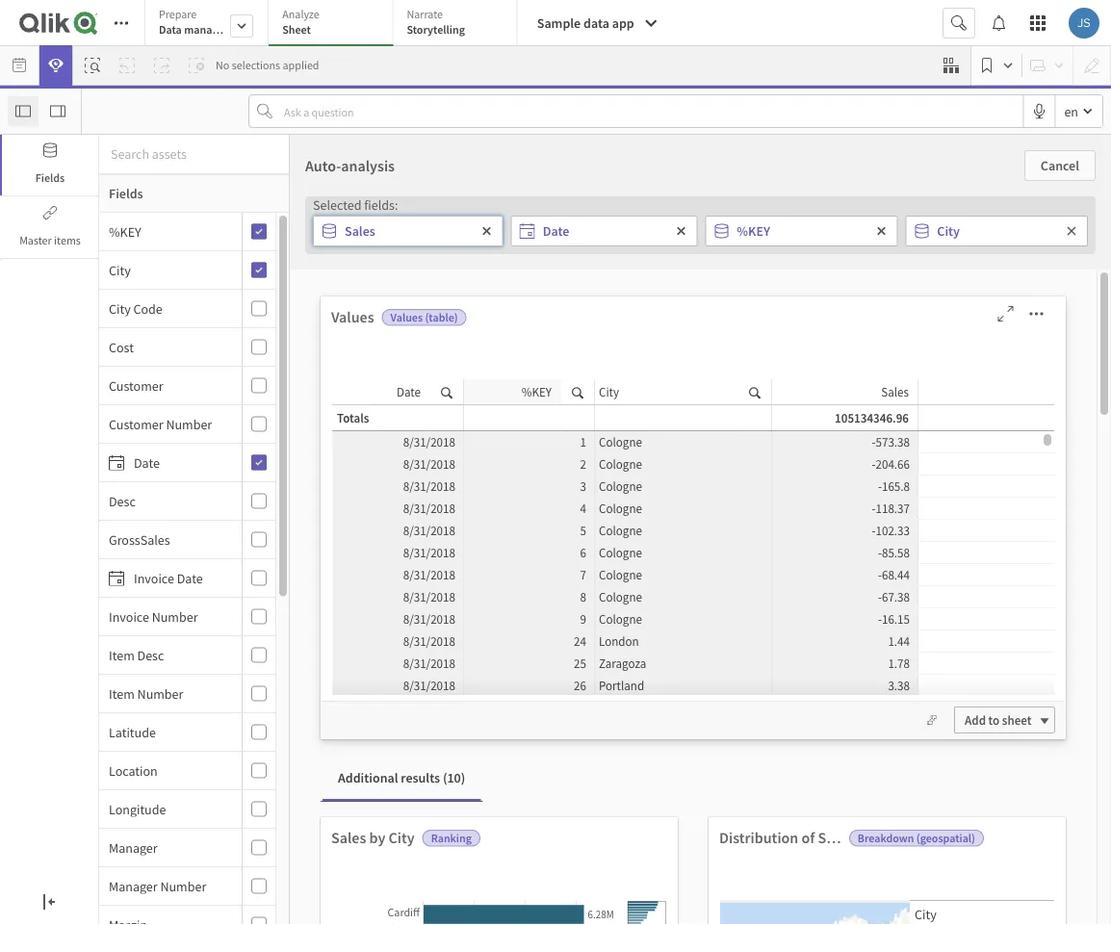 Task type: locate. For each thing, give the bounding box(es) containing it.
1 vertical spatial this
[[632, 634, 653, 651]]

sheet
[[283, 22, 311, 37]]

desc inside menu item
[[137, 647, 164, 664]]

1 horizontal spatial for
[[857, 829, 876, 848]]

16.15
[[882, 611, 910, 627]]

you left with
[[342, 605, 363, 622]]

advisor up discover
[[290, 632, 331, 648]]

you down insight advisor
[[258, 660, 279, 677]]

to inside . save any insights you discover to this sheet.
[[331, 660, 343, 677]]

values left values (table)
[[331, 307, 374, 327]]

3 8/31/2018 from the top
[[403, 478, 456, 494]]

you inside . save any insights you discover to this sheet.
[[258, 660, 279, 677]]

3 cologne from the top
[[599, 478, 643, 494]]

manager button
[[99, 840, 238, 857]]

7 8/31/2018 from the top
[[403, 567, 456, 583]]

1 cologne from the top
[[599, 434, 643, 450]]

choose an option below to get started adding to this sheet...
[[267, 318, 845, 347]]

data
[[159, 22, 182, 37]]

. inside . save any insights you discover to this sheet.
[[343, 631, 347, 648]]

cologne right 4
[[599, 501, 643, 516]]

for inside explore your data directly or let qlik generate insights for you with
[[323, 605, 339, 622]]

john smith image
[[1069, 8, 1100, 39]]

- for 16.15
[[879, 611, 882, 627]]

8 cologne from the top
[[599, 589, 643, 605]]

insights down ask
[[495, 634, 539, 651]]

. any found insights can be saved to this sheet.
[[459, 605, 653, 677]]

12 8/31/2018 from the top
[[403, 678, 456, 694]]

ask
[[505, 607, 523, 622]]

customer down "cost"
[[109, 377, 163, 395]]

1 vertical spatial customer
[[109, 416, 163, 433]]

1 8/31/2018 from the top
[[403, 434, 456, 450]]

search image up 1
[[572, 383, 584, 401]]

1 horizontal spatial desc
[[137, 647, 164, 664]]

- down 105134346.96
[[872, 434, 876, 450]]

city inside city code menu item
[[109, 300, 131, 317]]

to
[[505, 318, 525, 347], [709, 318, 729, 347], [848, 579, 860, 596], [617, 634, 629, 651], [331, 660, 343, 677], [989, 713, 1000, 729]]

6 8/31/2018 from the top
[[403, 545, 456, 561]]

for right of
[[857, 829, 876, 848]]

your down visualizations
[[760, 634, 786, 651]]

1 horizontal spatial the
[[573, 579, 592, 596]]

manager menu item
[[99, 830, 276, 868]]

insight down generate
[[251, 632, 288, 648]]

to inside to start creating visualizations and build your new sheet.
[[848, 579, 860, 596]]

0 vertical spatial new
[[782, 540, 810, 559]]

cologne up london
[[599, 611, 643, 627]]

to start creating visualizations and build your new sheet.
[[714, 579, 895, 651]]

item up latitude at the bottom left of page
[[109, 686, 135, 703]]

0 vertical spatial the
[[306, 540, 328, 559]]

1 horizontal spatial you
[[342, 605, 363, 622]]

grid
[[332, 380, 1055, 764]]

11 8/31/2018 from the top
[[403, 656, 456, 672]]

this left sheet...
[[734, 318, 770, 347]]

your
[[252, 579, 278, 596], [760, 634, 786, 651]]

can
[[542, 634, 562, 651]]

1 vertical spatial explore
[[207, 579, 249, 596]]

build
[[866, 608, 895, 625]]

the right in
[[573, 579, 592, 596]]

0 horizontal spatial .
[[343, 631, 347, 648]]

sheet. inside to start creating visualizations and build your new sheet.
[[815, 634, 849, 651]]

cologne for 3
[[599, 478, 643, 494]]

explore inside explore your data directly or let qlik generate insights for you with
[[207, 579, 249, 596]]

1 horizontal spatial this
[[632, 634, 653, 651]]

1 item from the top
[[109, 647, 135, 664]]

1 vertical spatial the
[[573, 579, 592, 596]]

sample data app button
[[526, 8, 671, 39]]

0 horizontal spatial values
[[331, 307, 374, 327]]

desc button
[[99, 493, 238, 510]]

date
[[543, 223, 570, 240], [397, 384, 421, 400], [134, 454, 160, 472], [177, 570, 203, 587]]

search image
[[441, 383, 453, 401]]

to left the start
[[848, 579, 860, 596]]

fields up master items
[[35, 171, 65, 185]]

0 horizontal spatial %key
[[109, 223, 141, 240]]

new down visualizations
[[788, 634, 812, 651]]

new for create
[[782, 540, 810, 559]]

tab list containing prepare
[[145, 0, 518, 48]]

. left any at the right of page
[[616, 605, 619, 622]]

9
[[581, 611, 587, 627]]

manager number menu item
[[99, 868, 276, 907]]

0 vertical spatial insight
[[526, 607, 562, 622]]

1 horizontal spatial deselect field image
[[1067, 225, 1078, 237]]

cost menu item
[[99, 329, 276, 367]]

-
[[872, 434, 876, 450], [872, 456, 876, 472], [879, 478, 882, 494], [872, 501, 876, 516], [872, 523, 876, 539], [879, 545, 882, 561], [879, 567, 882, 583], [879, 589, 882, 605], [879, 611, 882, 627]]

8/31/2018 for 1
[[403, 434, 456, 450]]

1 horizontal spatial your
[[760, 634, 786, 651]]

explore your data directly or let qlik generate insights for you with
[[207, 579, 408, 622]]

to right add
[[989, 713, 1000, 729]]

1 horizontal spatial values
[[391, 310, 423, 325]]

2 8/31/2018 from the top
[[403, 456, 456, 472]]

0 vertical spatial invoice
[[134, 570, 174, 587]]

create
[[736, 540, 779, 559]]

67.38
[[882, 589, 910, 605]]

get
[[530, 318, 560, 347]]

1 manager from the top
[[109, 840, 158, 857]]

values left (table)
[[391, 310, 423, 325]]

2 manager from the top
[[109, 878, 158, 896]]

0 vertical spatial you
[[342, 605, 363, 622]]

distribution
[[720, 829, 799, 848]]

your inside explore your data directly or let qlik generate insights for you with
[[252, 579, 278, 596]]

explore
[[254, 540, 303, 559], [207, 579, 249, 596]]

2 deselect field image from the left
[[676, 225, 687, 237]]

sheet...
[[774, 318, 845, 347]]

item for item desc
[[109, 647, 135, 664]]

add to sheet
[[965, 713, 1032, 729]]

8/31/2018 for 7
[[403, 567, 456, 583]]

location
[[109, 763, 158, 780]]

5 cologne from the top
[[599, 523, 643, 539]]

- down the -102.33
[[879, 545, 882, 561]]

3
[[581, 478, 587, 494]]

cologne right 5
[[599, 523, 643, 539]]

1 vertical spatial item
[[109, 686, 135, 703]]

0 horizontal spatial deselect field image
[[481, 225, 493, 237]]

more image
[[1022, 304, 1053, 324]]

.
[[616, 605, 619, 622], [343, 631, 347, 648]]

9 cologne from the top
[[599, 611, 643, 627]]

location button
[[99, 763, 238, 780]]

insights inside explore your data directly or let qlik generate insights for you with
[[277, 605, 321, 622]]

(10)
[[443, 770, 466, 787]]

selected
[[313, 197, 362, 214]]

to right discover
[[331, 660, 343, 677]]

insight up can
[[526, 607, 562, 622]]

grosssales
[[109, 531, 170, 549]]

option
[[373, 318, 437, 347]]

invoice for invoice date
[[134, 570, 174, 587]]

- up build
[[879, 589, 882, 605]]

0 horizontal spatial this
[[346, 660, 367, 677]]

1 search image from the left
[[572, 383, 584, 401]]

customer menu item
[[99, 367, 276, 406]]

0 horizontal spatial the
[[306, 540, 328, 559]]

1 horizontal spatial sheet.
[[539, 660, 573, 677]]

invoice for invoice number
[[109, 608, 149, 626]]

new
[[782, 540, 810, 559], [487, 579, 510, 596], [788, 634, 812, 651]]

number up margin menu item on the left bottom of the page
[[160, 878, 206, 896]]

item for item number
[[109, 686, 135, 703]]

desc up grosssales
[[109, 493, 136, 510]]

search image up totals not applicable for this column element
[[750, 383, 761, 401]]

0 horizontal spatial you
[[258, 660, 279, 677]]

ranking
[[431, 831, 472, 846]]

deselect field image
[[481, 225, 493, 237], [676, 225, 687, 237]]

0 horizontal spatial your
[[252, 579, 278, 596]]

menu
[[99, 213, 290, 926]]

cologne right 7
[[599, 567, 643, 583]]

new right create
[[782, 540, 810, 559]]

manager
[[109, 840, 158, 857], [109, 878, 158, 896]]

-102.33
[[872, 523, 910, 539]]

cologne right 2
[[599, 456, 643, 472]]

number for manager number
[[160, 878, 206, 896]]

date button
[[99, 454, 238, 472]]

0 horizontal spatial desc
[[109, 493, 136, 510]]

any
[[622, 605, 643, 622]]

latitude menu item
[[99, 714, 276, 752]]

sales up 105134346.96
[[882, 384, 910, 400]]

longitude button
[[99, 801, 238, 818]]

invoice up "invoice number"
[[134, 570, 174, 587]]

insights down generate
[[211, 660, 255, 677]]

number up the latitude button
[[137, 686, 183, 703]]

insights left in
[[513, 579, 557, 596]]

cologne for 2
[[599, 456, 643, 472]]

manager down longitude
[[109, 840, 158, 857]]

- for 67.38
[[879, 589, 882, 605]]

7 cologne from the top
[[599, 567, 643, 583]]

smart search image
[[85, 58, 100, 73]]

customer
[[109, 377, 163, 395], [109, 416, 163, 433]]

0 horizontal spatial advisor
[[290, 632, 331, 648]]

analytics
[[813, 540, 873, 559]]

cologne for 1
[[599, 434, 643, 450]]

sales inside grid
[[882, 384, 910, 400]]

and
[[842, 608, 863, 625]]

longitude menu item
[[99, 791, 276, 830]]

1 vertical spatial desc
[[137, 647, 164, 664]]

2 horizontal spatial this
[[734, 318, 770, 347]]

0 vertical spatial advisor
[[564, 607, 603, 622]]

hide assets image
[[15, 104, 31, 119]]

values
[[331, 307, 374, 327], [391, 310, 423, 325]]

selections tool image
[[944, 58, 960, 73]]

to right adding at the right top of page
[[709, 318, 729, 347]]

find new insights in the data using
[[459, 579, 653, 596]]

sales right of
[[818, 829, 853, 848]]

Ask a question text field
[[280, 96, 1024, 127]]

9 8/31/2018 from the top
[[403, 611, 456, 627]]

manager
[[184, 22, 228, 37]]

8/31/2018 for 3
[[403, 478, 456, 494]]

data inside explore your data directly or let qlik generate insights for you with
[[280, 579, 305, 596]]

item desc
[[109, 647, 164, 664]]

this down save
[[346, 660, 367, 677]]

-16.15
[[879, 611, 910, 627]]

fields up '%key' "button"
[[109, 185, 143, 202]]

tab list
[[145, 0, 518, 48]]

0 vertical spatial for
[[323, 605, 339, 622]]

1 vertical spatial you
[[258, 660, 279, 677]]

cologne right "8"
[[599, 589, 643, 605]]

sales down selected fields:
[[345, 223, 376, 240]]

additional results (10) button
[[323, 755, 481, 802]]

of
[[802, 829, 815, 848]]

4 cologne from the top
[[599, 501, 643, 516]]

. left save
[[343, 631, 347, 648]]

the up 'directly'
[[306, 540, 328, 559]]

explore for explore your data directly or let qlik generate insights for you with
[[207, 579, 249, 596]]

sheet. left 25
[[539, 660, 573, 677]]

sheet
[[1003, 713, 1032, 729]]

grosssales button
[[99, 531, 238, 549]]

insights up insight advisor
[[277, 605, 321, 622]]

0 horizontal spatial explore
[[207, 579, 249, 596]]

data left app
[[584, 14, 610, 32]]

102.33
[[876, 523, 910, 539]]

2 item from the top
[[109, 686, 135, 703]]

explore up generate
[[207, 579, 249, 596]]

visualizations
[[763, 608, 839, 625]]

- for 204.66
[[872, 456, 876, 472]]

grosssales menu item
[[99, 521, 276, 560]]

. inside ". any found insights can be saved to this sheet."
[[616, 605, 619, 622]]

sheet. for new
[[815, 634, 849, 651]]

sheet. for this
[[369, 660, 403, 677]]

5 8/31/2018 from the top
[[403, 523, 456, 539]]

search image
[[572, 383, 584, 401], [750, 383, 761, 401]]

0 horizontal spatial deselect field image
[[876, 225, 888, 237]]

number up item desc button
[[152, 608, 198, 626]]

choose an option below to get started adding to this sheet... application
[[0, 0, 1112, 926]]

sheet. down and
[[815, 634, 849, 651]]

10 8/31/2018 from the top
[[403, 633, 456, 649]]

number down customer menu item
[[166, 416, 212, 433]]

8
[[581, 589, 587, 605]]

desc
[[109, 493, 136, 510], [137, 647, 164, 664]]

0 vertical spatial this
[[734, 318, 770, 347]]

sheet. down any
[[369, 660, 403, 677]]

invoice number button
[[99, 608, 238, 626]]

values (table)
[[391, 310, 458, 325]]

advisor down "8"
[[564, 607, 603, 622]]

1 vertical spatial insight
[[251, 632, 288, 648]]

grid containing date
[[332, 380, 1055, 764]]

- up the -102.33
[[872, 501, 876, 516]]

0 vertical spatial desc
[[109, 493, 136, 510]]

0 horizontal spatial for
[[323, 605, 339, 622]]

2 vertical spatial this
[[346, 660, 367, 677]]

0 vertical spatial .
[[616, 605, 619, 622]]

desc inside menu item
[[109, 493, 136, 510]]

0 vertical spatial customer
[[109, 377, 163, 395]]

using
[[622, 579, 653, 596]]

2 horizontal spatial sheet.
[[815, 634, 849, 651]]

data right "8"
[[594, 579, 620, 596]]

cancel
[[1041, 157, 1080, 174]]

573.38
[[876, 434, 910, 450]]

deselect field image
[[876, 225, 888, 237], [1067, 225, 1078, 237]]

values for values (table)
[[391, 310, 423, 325]]

2 search image from the left
[[750, 383, 761, 401]]

narrate storytelling
[[407, 7, 465, 37]]

for down 'directly'
[[323, 605, 339, 622]]

applied
[[283, 58, 319, 73]]

1 horizontal spatial deselect field image
[[676, 225, 687, 237]]

sales
[[345, 223, 376, 240], [882, 384, 910, 400], [331, 829, 366, 848], [818, 829, 853, 848]]

your up generate
[[252, 579, 278, 596]]

date menu item
[[99, 444, 276, 483]]

2 cologne from the top
[[599, 456, 643, 472]]

0 vertical spatial manager
[[109, 840, 158, 857]]

city code button
[[99, 300, 238, 317]]

1 vertical spatial advisor
[[290, 632, 331, 648]]

1 vertical spatial your
[[760, 634, 786, 651]]

margin menu item
[[99, 907, 276, 926]]

1 vertical spatial manager
[[109, 878, 158, 896]]

0 horizontal spatial search image
[[572, 383, 584, 401]]

data
[[584, 14, 610, 32], [332, 540, 361, 559], [280, 579, 305, 596], [594, 579, 620, 596]]

insights inside . save any insights you discover to this sheet.
[[211, 660, 255, 677]]

explore for explore the data
[[254, 540, 303, 559]]

sales by city
[[331, 829, 415, 848]]

2 deselect field image from the left
[[1067, 225, 1078, 237]]

2 customer from the top
[[109, 416, 163, 433]]

1 horizontal spatial %key
[[522, 384, 552, 400]]

1 deselect field image from the left
[[876, 225, 888, 237]]

cologne right 6
[[599, 545, 643, 561]]

cologne right 1
[[599, 434, 643, 450]]

1 horizontal spatial .
[[616, 605, 619, 622]]

cologne right 3
[[599, 478, 643, 494]]

manager down manager button
[[109, 878, 158, 896]]

number for customer number
[[166, 416, 212, 433]]

manager for manager
[[109, 840, 158, 857]]

- for 165.8
[[879, 478, 882, 494]]

number
[[166, 416, 212, 433], [152, 608, 198, 626], [137, 686, 183, 703], [160, 878, 206, 896]]

1 horizontal spatial explore
[[254, 540, 303, 559]]

8/31/2018 for 25
[[403, 656, 456, 672]]

for
[[323, 605, 339, 622], [857, 829, 876, 848]]

1 customer from the top
[[109, 377, 163, 395]]

1 deselect field image from the left
[[481, 225, 493, 237]]

data left 'directly'
[[280, 579, 305, 596]]

menu containing %key
[[99, 213, 290, 926]]

0 horizontal spatial sheet.
[[369, 660, 403, 677]]

an
[[344, 318, 368, 347]]

tab list inside choose an option below to get started adding to this sheet... application
[[145, 0, 518, 48]]

1 vertical spatial new
[[487, 579, 510, 596]]

date inside menu item
[[177, 570, 203, 587]]

1 vertical spatial .
[[343, 631, 347, 648]]

- down -118.37
[[872, 523, 876, 539]]

saved
[[582, 634, 615, 651]]

have a question?
[[500, 540, 612, 559]]

0 vertical spatial your
[[252, 579, 278, 596]]

1.44
[[889, 633, 910, 649]]

item up the item number
[[109, 647, 135, 664]]

customer up date button
[[109, 416, 163, 433]]

8/31/2018 for 26
[[403, 678, 456, 694]]

deselect field image for city
[[1067, 225, 1078, 237]]

latitude
[[109, 724, 156, 741]]

- down -573.38
[[872, 456, 876, 472]]

directly
[[308, 579, 351, 596]]

this up the 'zaragoza'
[[632, 634, 653, 651]]

- up -67.38
[[879, 567, 882, 583]]

city inside grid
[[599, 384, 620, 400]]

0 vertical spatial item
[[109, 647, 135, 664]]

4 8/31/2018 from the top
[[403, 501, 456, 516]]

%key menu item
[[99, 213, 276, 251]]

edit image
[[757, 580, 780, 597]]

submit question image
[[952, 15, 967, 31]]

location menu item
[[99, 752, 276, 791]]

desc down "invoice number"
[[137, 647, 164, 664]]

customer button
[[99, 377, 238, 395]]

date inside grid
[[397, 384, 421, 400]]

8 8/31/2018 from the top
[[403, 589, 456, 605]]

portland
[[599, 678, 645, 694]]

customer number button
[[99, 416, 238, 433]]

0 vertical spatial explore
[[254, 540, 303, 559]]

let
[[368, 579, 382, 596]]

- down -67.38
[[879, 611, 882, 627]]

1 horizontal spatial search image
[[750, 383, 761, 401]]

you inside explore your data directly or let qlik generate insights for you with
[[342, 605, 363, 622]]

narrate
[[407, 7, 443, 22]]

explore up explore your data directly or let qlik generate insights for you with
[[254, 540, 303, 559]]

advisor
[[564, 607, 603, 622], [290, 632, 331, 648]]

1 vertical spatial invoice
[[109, 608, 149, 626]]

invoice date menu item
[[99, 560, 276, 598]]

invoice up item desc
[[109, 608, 149, 626]]

1 master items button from the left
[[0, 198, 98, 258]]

to up the 'zaragoza'
[[617, 634, 629, 651]]

8/31/2018 for 4
[[403, 501, 456, 516]]

zaragoza
[[599, 656, 647, 672]]

sheet. inside . save any insights you discover to this sheet.
[[369, 660, 403, 677]]

2 vertical spatial new
[[788, 634, 812, 651]]

- up -118.37
[[879, 478, 882, 494]]

new right "find"
[[487, 579, 510, 596]]

6 cologne from the top
[[599, 545, 643, 561]]



Task type: describe. For each thing, give the bounding box(es) containing it.
code
[[133, 300, 163, 317]]

item desc menu item
[[99, 637, 276, 675]]

8/31/2018 for 2
[[403, 456, 456, 472]]

this inside ". any found insights can be saved to this sheet."
[[632, 634, 653, 651]]

below
[[441, 318, 500, 347]]

. press space to sort on this column. element
[[919, 380, 1055, 405]]

customer for customer
[[109, 377, 163, 395]]

new inside to start creating visualizations and build your new sheet.
[[788, 634, 812, 651]]

city code menu item
[[99, 290, 276, 329]]

prepare
[[159, 7, 197, 22]]

generate
[[225, 605, 274, 622]]

find
[[459, 579, 484, 596]]

26
[[574, 678, 587, 694]]

item number button
[[99, 686, 238, 703]]

city button
[[99, 262, 238, 279]]

analyze sheet
[[283, 7, 320, 37]]

%key button
[[99, 223, 238, 240]]

your inside to start creating visualizations and build your new sheet.
[[760, 634, 786, 651]]

1.78
[[889, 656, 910, 672]]

insights inside ". any found insights can be saved to this sheet."
[[495, 634, 539, 651]]

2 horizontal spatial %key
[[737, 223, 771, 240]]

105134346.96
[[835, 410, 910, 426]]

question?
[[547, 540, 612, 559]]

68.44
[[882, 567, 910, 583]]

show properties image
[[50, 104, 66, 119]]

storytelling
[[407, 22, 465, 37]]

cologne for 8
[[599, 589, 643, 605]]

prepare data manager
[[159, 7, 228, 37]]

with
[[365, 605, 390, 622]]

8/31/2018 for 24
[[403, 633, 456, 649]]

sample
[[537, 14, 581, 32]]

1 horizontal spatial advisor
[[564, 607, 603, 622]]

deselect field image for date
[[676, 225, 687, 237]]

invoice date
[[134, 570, 203, 587]]

longitude
[[109, 801, 166, 818]]

found
[[459, 634, 493, 651]]

discover
[[281, 660, 329, 677]]

-204.66
[[872, 456, 910, 472]]

204.66
[[876, 456, 910, 472]]

app
[[612, 14, 635, 32]]

date inside "menu item"
[[134, 454, 160, 472]]

in
[[560, 579, 570, 596]]

manager for manager number
[[109, 878, 158, 896]]

cost
[[109, 339, 134, 356]]

number for invoice number
[[152, 608, 198, 626]]

master
[[19, 233, 52, 248]]

118.37
[[876, 501, 910, 516]]

grid inside choose an option below to get started adding to this sheet... application
[[332, 380, 1055, 764]]

cologne for 5
[[599, 523, 643, 539]]

%key inside grid
[[522, 384, 552, 400]]

no
[[216, 58, 230, 73]]

analysis
[[341, 156, 395, 175]]

invoice number menu item
[[99, 598, 276, 637]]

item number menu item
[[99, 675, 276, 714]]

city menu item
[[99, 251, 276, 290]]

1 horizontal spatial insight
[[526, 607, 562, 622]]

any
[[379, 631, 400, 648]]

items
[[54, 233, 81, 248]]

. for data
[[343, 631, 347, 648]]

master items
[[19, 233, 81, 248]]

auto-
[[305, 156, 341, 175]]

-67.38
[[879, 589, 910, 605]]

customer for customer number
[[109, 416, 163, 433]]

item number
[[109, 686, 183, 703]]

8/31/2018 for 8
[[403, 589, 456, 605]]

selections
[[232, 58, 280, 73]]

sales left by
[[331, 829, 366, 848]]

sheet. inside ". any found insights can be saved to this sheet."
[[539, 660, 573, 677]]

additional results (10)
[[338, 770, 466, 787]]

a
[[536, 540, 544, 559]]

8/31/2018 for 6
[[403, 545, 456, 561]]

8/31/2018 for 9
[[403, 611, 456, 627]]

additional
[[338, 770, 398, 787]]

to inside ". any found insights can be saved to this sheet."
[[617, 634, 629, 651]]

(table)
[[425, 310, 458, 325]]

-68.44
[[879, 567, 910, 583]]

menu inside choose an option below to get started adding to this sheet... application
[[99, 213, 290, 926]]

4
[[581, 501, 587, 516]]

invoice date button
[[99, 570, 238, 587]]

start
[[863, 579, 889, 596]]

selected fields:
[[313, 197, 398, 214]]

qlik
[[385, 579, 408, 596]]

breakdown (geospatial)
[[858, 831, 976, 846]]

- for 85.58
[[879, 545, 882, 561]]

en
[[1065, 103, 1079, 120]]

1 horizontal spatial fields
[[109, 185, 143, 202]]

totals
[[337, 410, 369, 426]]

full screen image
[[991, 304, 1022, 324]]

3.38
[[889, 678, 910, 694]]

cologne for 9
[[599, 611, 643, 627]]

fields:
[[364, 197, 398, 214]]

1 vertical spatial for
[[857, 829, 876, 848]]

sample data app
[[537, 14, 635, 32]]

totals not applicable for this column element
[[595, 405, 772, 431]]

2 master items button from the left
[[2, 198, 98, 258]]

started
[[565, 318, 633, 347]]

city code
[[109, 300, 163, 317]]

manager number button
[[99, 878, 238, 896]]

-573.38
[[872, 434, 910, 450]]

- for 118.37
[[872, 501, 876, 516]]

number for item number
[[137, 686, 183, 703]]

6
[[581, 545, 587, 561]]

to inside button
[[989, 713, 1000, 729]]

city inside menu item
[[109, 262, 131, 279]]

this inside . save any insights you discover to this sheet.
[[346, 660, 367, 677]]

cost button
[[99, 339, 238, 356]]

cologne for 4
[[599, 501, 643, 516]]

deselect field image for %key
[[876, 225, 888, 237]]

ask insight advisor
[[505, 607, 603, 622]]

. for question?
[[616, 605, 619, 622]]

-85.58
[[879, 545, 910, 561]]

Search assets text field
[[99, 137, 290, 172]]

values for values
[[331, 307, 374, 327]]

creating
[[714, 608, 760, 625]]

data up or at the left bottom of page
[[332, 540, 361, 559]]

customer number menu item
[[99, 406, 276, 444]]

8/31/2018 for 5
[[403, 523, 456, 539]]

deselect field image for sales
[[481, 225, 493, 237]]

be
[[565, 634, 579, 651]]

insight advisor
[[251, 632, 331, 648]]

1
[[581, 434, 587, 450]]

(geospatial)
[[917, 831, 976, 846]]

7
[[581, 567, 587, 583]]

choose
[[267, 318, 339, 347]]

- for 573.38
[[872, 434, 876, 450]]

cologne for 6
[[599, 545, 643, 561]]

desc menu item
[[99, 483, 276, 521]]

cancel button
[[1025, 150, 1096, 181]]

%key inside menu item
[[109, 223, 141, 240]]

to left get
[[505, 318, 525, 347]]

invoice number
[[109, 608, 198, 626]]

results
[[401, 770, 440, 787]]

save
[[350, 631, 376, 648]]

new for find
[[487, 579, 510, 596]]

-118.37
[[872, 501, 910, 516]]

data inside sample data app button
[[584, 14, 610, 32]]

0 horizontal spatial fields
[[35, 171, 65, 185]]

- for 68.44
[[879, 567, 882, 583]]

0 horizontal spatial insight
[[251, 632, 288, 648]]

cologne for 7
[[599, 567, 643, 583]]

- for 102.33
[[872, 523, 876, 539]]

165.8
[[882, 478, 910, 494]]



Task type: vqa. For each thing, say whether or not it's contained in the screenshot.
to within button
yes



